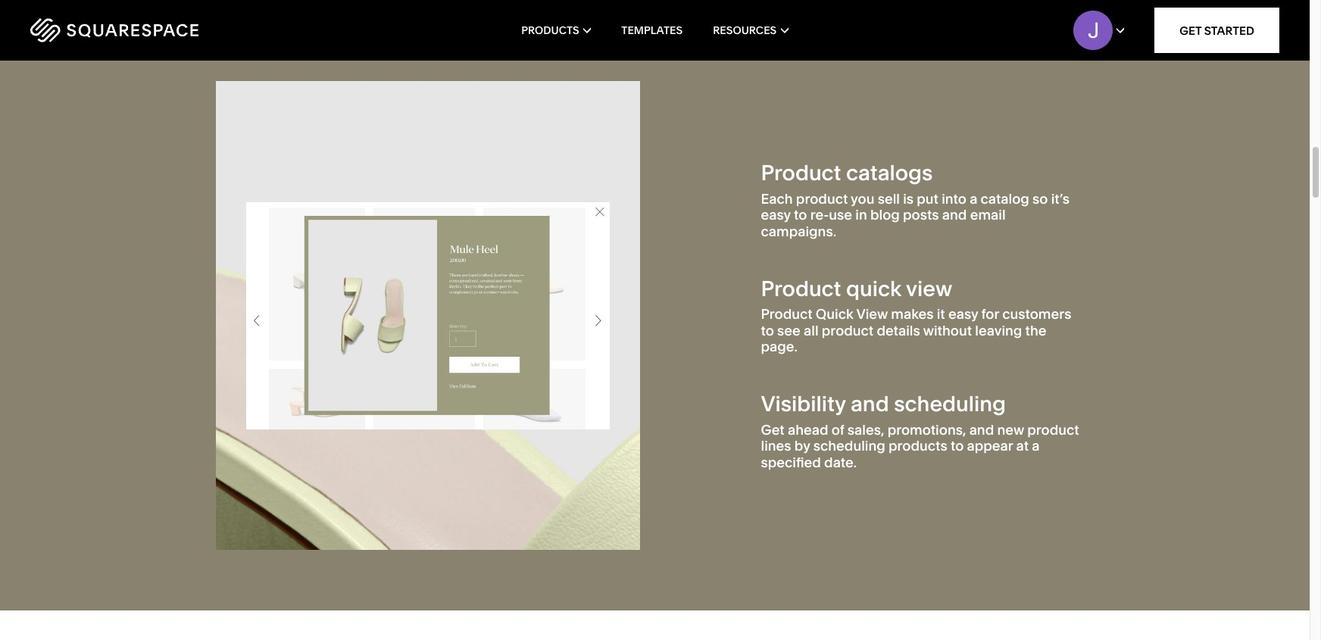 Task type: vqa. For each thing, say whether or not it's contained in the screenshot.
Back To Top 'image'
no



Task type: describe. For each thing, give the bounding box(es) containing it.
makes
[[891, 306, 934, 323]]

squarespace logo link
[[30, 18, 280, 42]]

to inside visibility and scheduling get ahead of sales, promotions, and new product lines by scheduling products to appear at a specified date.
[[951, 437, 964, 455]]

visibility
[[761, 391, 846, 417]]

product inside product quick view product quick view makes it easy for customers to see all product details without leaving the page.
[[822, 322, 874, 339]]

get inside visibility and scheduling get ahead of sales, promotions, and new product lines by scheduling products to appear at a specified date.
[[761, 421, 785, 438]]

ahead
[[788, 421, 829, 438]]

1 vertical spatial and
[[851, 391, 889, 417]]

by
[[795, 437, 811, 455]]

view
[[857, 306, 888, 323]]

to inside product catalogs each product you sell is put into a catalog so it's easy to re-use in blog posts and email campaigns.
[[794, 206, 808, 224]]

2 vertical spatial and
[[970, 421, 995, 438]]

squarespace logo image
[[30, 18, 199, 42]]

the
[[1026, 322, 1047, 339]]

product quick view product quick view makes it easy for customers to see all product details without leaving the page.
[[761, 276, 1072, 356]]

sales,
[[848, 421, 885, 438]]

get inside get started link
[[1180, 23, 1202, 38]]

visual of yellow hat image
[[670, 0, 1095, 21]]

easy inside product catalogs each product you sell is put into a catalog so it's easy to re-use in blog posts and email campaigns.
[[761, 206, 791, 224]]

0 vertical spatial scheduling
[[894, 391, 1006, 417]]

appear
[[967, 437, 1014, 455]]

you
[[851, 190, 875, 208]]

templates link
[[622, 0, 683, 61]]

site selling mule heel image
[[246, 202, 610, 430]]

products button
[[522, 0, 591, 61]]

quick
[[816, 306, 854, 323]]

get started link
[[1155, 8, 1280, 53]]

specified
[[761, 454, 821, 471]]

for
[[982, 306, 1000, 323]]

catalog
[[981, 190, 1030, 208]]

resources button
[[713, 0, 789, 61]]

get started
[[1180, 23, 1255, 38]]

put
[[917, 190, 939, 208]]

in
[[856, 206, 868, 224]]

details
[[877, 322, 921, 339]]

use
[[829, 206, 853, 224]]

of
[[832, 421, 845, 438]]

re-
[[811, 206, 829, 224]]

products
[[889, 437, 948, 455]]

easy inside product quick view product quick view makes it easy for customers to see all product details without leaving the page.
[[949, 306, 979, 323]]

each
[[761, 190, 793, 208]]

see
[[778, 322, 801, 339]]

visibility and scheduling get ahead of sales, promotions, and new product lines by scheduling products to appear at a specified date.
[[761, 391, 1080, 471]]

to inside product quick view product quick view makes it easy for customers to see all product details without leaving the page.
[[761, 322, 774, 339]]



Task type: locate. For each thing, give the bounding box(es) containing it.
product
[[761, 160, 842, 186], [761, 276, 842, 301], [761, 306, 813, 323]]

easy right it
[[949, 306, 979, 323]]

to left re-
[[794, 206, 808, 224]]

1 vertical spatial scheduling
[[814, 437, 886, 455]]

leaving
[[976, 322, 1023, 339]]

scheduling up promotions,
[[894, 391, 1006, 417]]

0 vertical spatial easy
[[761, 206, 791, 224]]

sell
[[878, 190, 900, 208]]

product inside visibility and scheduling get ahead of sales, promotions, and new product lines by scheduling products to appear at a specified date.
[[1028, 421, 1080, 438]]

1 product from the top
[[761, 160, 842, 186]]

0 vertical spatial to
[[794, 206, 808, 224]]

1 vertical spatial product
[[761, 276, 842, 301]]

1 horizontal spatial get
[[1180, 23, 1202, 38]]

promotions,
[[888, 421, 967, 438]]

2 vertical spatial to
[[951, 437, 964, 455]]

all
[[804, 322, 819, 339]]

so
[[1033, 190, 1049, 208]]

date.
[[825, 454, 857, 471]]

get
[[1180, 23, 1202, 38], [761, 421, 785, 438]]

2 vertical spatial product
[[761, 306, 813, 323]]

to left appear
[[951, 437, 964, 455]]

catalogs
[[847, 160, 933, 186]]

product right all
[[822, 322, 874, 339]]

product
[[796, 190, 848, 208], [822, 322, 874, 339], [1028, 421, 1080, 438]]

page.
[[761, 338, 798, 356]]

1 horizontal spatial and
[[943, 206, 967, 224]]

without
[[924, 322, 972, 339]]

2 horizontal spatial to
[[951, 437, 964, 455]]

view
[[906, 276, 953, 301]]

0 vertical spatial and
[[943, 206, 967, 224]]

lines
[[761, 437, 792, 455]]

1 horizontal spatial to
[[794, 206, 808, 224]]

new
[[998, 421, 1025, 438]]

0 horizontal spatial and
[[851, 391, 889, 417]]

a
[[970, 190, 978, 208], [1032, 437, 1040, 455]]

3 product from the top
[[761, 306, 813, 323]]

product catalogs each product you sell is put into a catalog so it's easy to re-use in blog posts and email campaigns.
[[761, 160, 1070, 240]]

at
[[1017, 437, 1029, 455]]

templates
[[622, 23, 683, 37]]

0 horizontal spatial a
[[970, 190, 978, 208]]

1 horizontal spatial a
[[1032, 437, 1040, 455]]

2 vertical spatial product
[[1028, 421, 1080, 438]]

product up page.
[[761, 306, 813, 323]]

product inside product catalogs each product you sell is put into a catalog so it's easy to re-use in blog posts and email campaigns.
[[796, 190, 848, 208]]

is
[[904, 190, 914, 208]]

1 horizontal spatial easy
[[949, 306, 979, 323]]

blog
[[871, 206, 900, 224]]

to
[[794, 206, 808, 224], [761, 322, 774, 339], [951, 437, 964, 455]]

a right into
[[970, 190, 978, 208]]

2 product from the top
[[761, 276, 842, 301]]

it
[[937, 306, 946, 323]]

1 horizontal spatial scheduling
[[894, 391, 1006, 417]]

visual of shoe image
[[216, 81, 640, 550]]

product for product catalogs
[[761, 160, 842, 186]]

products
[[522, 23, 580, 37]]

easy left re-
[[761, 206, 791, 224]]

into
[[942, 190, 967, 208]]

1 vertical spatial product
[[822, 322, 874, 339]]

get left by
[[761, 421, 785, 438]]

product up each
[[761, 160, 842, 186]]

0 vertical spatial product
[[761, 160, 842, 186]]

0 vertical spatial product
[[796, 190, 848, 208]]

0 horizontal spatial get
[[761, 421, 785, 438]]

started
[[1205, 23, 1255, 38]]

1 vertical spatial get
[[761, 421, 785, 438]]

product for product quick view
[[761, 276, 842, 301]]

0 horizontal spatial to
[[761, 322, 774, 339]]

posts
[[903, 206, 939, 224]]

resources
[[713, 23, 777, 37]]

and right put
[[943, 206, 967, 224]]

product up campaigns.
[[796, 190, 848, 208]]

to left see
[[761, 322, 774, 339]]

campaigns.
[[761, 223, 837, 240]]

a inside visibility and scheduling get ahead of sales, promotions, and new product lines by scheduling products to appear at a specified date.
[[1032, 437, 1040, 455]]

and left new
[[970, 421, 995, 438]]

0 horizontal spatial scheduling
[[814, 437, 886, 455]]

scheduling
[[894, 391, 1006, 417], [814, 437, 886, 455]]

it's
[[1052, 190, 1070, 208]]

0 vertical spatial a
[[970, 190, 978, 208]]

1 vertical spatial to
[[761, 322, 774, 339]]

easy
[[761, 206, 791, 224], [949, 306, 979, 323]]

1 vertical spatial easy
[[949, 306, 979, 323]]

0 horizontal spatial easy
[[761, 206, 791, 224]]

product up quick
[[761, 276, 842, 301]]

a inside product catalogs each product you sell is put into a catalog so it's easy to re-use in blog posts and email campaigns.
[[970, 190, 978, 208]]

and inside product catalogs each product you sell is put into a catalog so it's easy to re-use in blog posts and email campaigns.
[[943, 206, 967, 224]]

a right at
[[1032, 437, 1040, 455]]

scheduling right by
[[814, 437, 886, 455]]

quick
[[847, 276, 902, 301]]

and
[[943, 206, 967, 224], [851, 391, 889, 417], [970, 421, 995, 438]]

product right new
[[1028, 421, 1080, 438]]

2 horizontal spatial and
[[970, 421, 995, 438]]

0 vertical spatial get
[[1180, 23, 1202, 38]]

product inside product catalogs each product you sell is put into a catalog so it's easy to re-use in blog posts and email campaigns.
[[761, 160, 842, 186]]

email
[[971, 206, 1006, 224]]

customers
[[1003, 306, 1072, 323]]

1 vertical spatial a
[[1032, 437, 1040, 455]]

and up sales,
[[851, 391, 889, 417]]

get left started
[[1180, 23, 1202, 38]]



